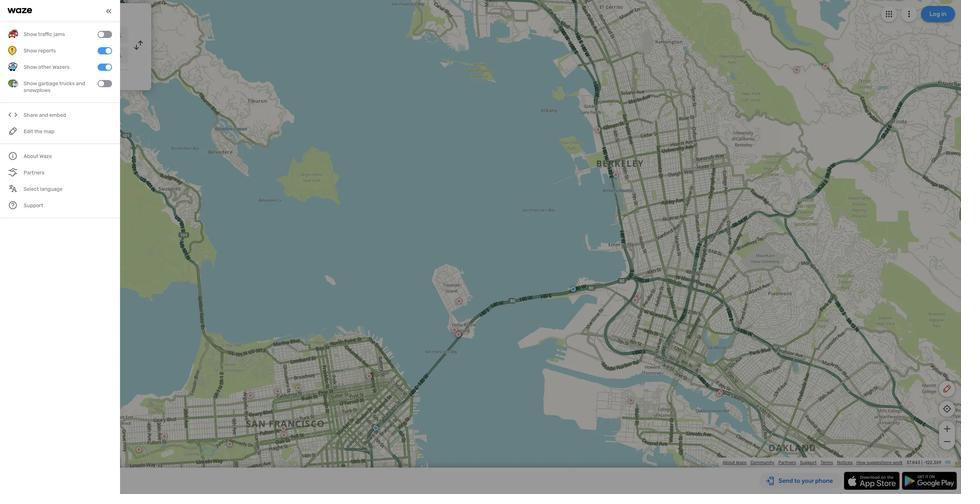 Task type: locate. For each thing, give the bounding box(es) containing it.
122.359
[[926, 460, 942, 466]]

link image
[[945, 459, 952, 466]]

partners link
[[779, 460, 797, 466]]

work
[[893, 460, 903, 466]]

terms
[[821, 460, 834, 466]]

|
[[922, 460, 923, 466]]

current location image
[[11, 30, 21, 40]]

support link
[[801, 460, 817, 466]]

clock image
[[9, 74, 19, 84]]

zoom out image
[[943, 437, 953, 447]]

waze
[[737, 460, 747, 466]]

notices
[[838, 460, 853, 466]]

community
[[751, 460, 775, 466]]

about waze community partners support terms notices how suggestions work 37.843 | -122.359
[[723, 460, 942, 466]]

driving
[[48, 10, 72, 18]]

zoom in image
[[943, 424, 953, 434]]

share and embed
[[24, 112, 66, 118]]

Choose destination text field
[[26, 47, 128, 63]]

-
[[924, 460, 926, 466]]

share and embed link
[[8, 107, 112, 123]]



Task type: describe. For each thing, give the bounding box(es) containing it.
directions
[[73, 10, 107, 18]]

how suggestions work link
[[857, 460, 903, 466]]

and
[[39, 112, 48, 118]]

37.843
[[907, 460, 921, 466]]

suggestions
[[867, 460, 892, 466]]

embed
[[49, 112, 66, 118]]

support
[[801, 460, 817, 466]]

share
[[24, 112, 38, 118]]

about
[[723, 460, 736, 466]]

pencil image
[[943, 384, 953, 394]]

how
[[857, 460, 866, 466]]

Choose starting point text field
[[26, 27, 128, 43]]

leave now
[[25, 75, 53, 82]]

leave
[[25, 75, 40, 82]]

partners
[[779, 460, 797, 466]]

location image
[[11, 50, 21, 60]]

about waze link
[[723, 460, 747, 466]]

terms link
[[821, 460, 834, 466]]

driving directions
[[48, 10, 107, 18]]

now
[[42, 75, 53, 82]]

notices link
[[838, 460, 853, 466]]

community link
[[751, 460, 775, 466]]

code image
[[8, 110, 18, 120]]



Task type: vqa. For each thing, say whether or not it's contained in the screenshot.
- at right bottom
yes



